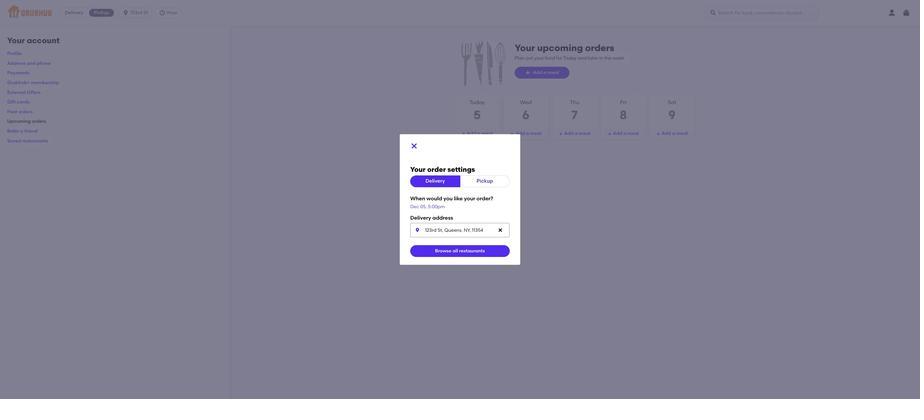 Task type: describe. For each thing, give the bounding box(es) containing it.
your for upcoming
[[515, 42, 535, 53]]

add for 7
[[564, 131, 574, 136]]

like
[[454, 195, 463, 202]]

saved restaurants
[[7, 138, 48, 144]]

upcoming
[[537, 42, 583, 53]]

a down food
[[544, 70, 547, 75]]

1 horizontal spatial delivery
[[426, 178, 445, 184]]

browse all restaurants
[[435, 248, 485, 254]]

delivery inside main navigation navigation
[[65, 10, 83, 15]]

upcoming orders
[[7, 119, 46, 124]]

a right refer
[[20, 128, 23, 134]]

offers
[[27, 90, 41, 95]]

add for 8
[[613, 131, 622, 136]]

main navigation navigation
[[0, 0, 920, 26]]

pickup button for right delivery button
[[460, 175, 510, 187]]

address and phone link
[[7, 61, 51, 66]]

fri
[[620, 99, 626, 105]]

orders for past orders
[[18, 109, 33, 115]]

123rd st
[[130, 10, 148, 15]]

pickup inside main navigation navigation
[[94, 10, 109, 15]]

123rd st button
[[118, 8, 155, 18]]

7
[[571, 108, 578, 122]]

week
[[613, 55, 624, 61]]

5:00pm
[[428, 204, 445, 210]]

delivery address
[[410, 215, 453, 221]]

add a meal for 7
[[564, 131, 590, 136]]

svg image inside the 123rd st button
[[123, 9, 129, 16]]

0 horizontal spatial restaurants
[[22, 138, 48, 144]]

your inside "your upcoming orders plan out your food for today and later in the week"
[[534, 55, 544, 61]]

1 vertical spatial today
[[469, 99, 485, 105]]

saved
[[7, 138, 21, 144]]

add a meal for 8
[[613, 131, 639, 136]]

now
[[167, 10, 177, 15]]

membership
[[31, 80, 59, 85]]

address
[[432, 215, 453, 221]]

fri 8
[[620, 99, 627, 122]]

meal for 7
[[579, 131, 590, 136]]

add for 5
[[467, 131, 476, 136]]

1 vertical spatial pickup
[[477, 178, 493, 184]]

add a meal for 6
[[516, 131, 542, 136]]

add a meal button for 5
[[455, 128, 499, 140]]

external offers
[[7, 90, 41, 95]]

wed 6
[[520, 99, 532, 122]]

delivery
[[410, 215, 431, 221]]

your inside when would you like your order? dec 05, 5:00pm
[[464, 195, 475, 202]]

add a meal button for 8
[[601, 128, 646, 140]]

for
[[556, 55, 562, 61]]

friend
[[24, 128, 38, 134]]

account
[[27, 36, 60, 45]]

plan
[[515, 55, 525, 61]]

when
[[410, 195, 425, 202]]

thu
[[570, 99, 579, 105]]

past orders
[[7, 109, 33, 115]]

you
[[443, 195, 453, 202]]

past
[[7, 109, 17, 115]]

5
[[474, 108, 481, 122]]

the
[[604, 55, 612, 61]]



Task type: locate. For each thing, give the bounding box(es) containing it.
today inside "your upcoming orders plan out your food for today and later in the week"
[[563, 55, 577, 61]]

add for 9
[[662, 131, 671, 136]]

1 vertical spatial restaurants
[[459, 248, 485, 254]]

your up the profile link
[[7, 36, 25, 45]]

8
[[620, 108, 627, 122]]

add
[[533, 70, 543, 75], [467, 131, 476, 136], [516, 131, 525, 136], [564, 131, 574, 136], [613, 131, 622, 136], [662, 131, 671, 136]]

now button
[[155, 8, 184, 18]]

later
[[588, 55, 598, 61]]

add a meal down '5'
[[467, 131, 493, 136]]

add a meal down 9
[[662, 131, 688, 136]]

meal
[[548, 70, 559, 75], [481, 131, 493, 136], [530, 131, 542, 136], [579, 131, 590, 136], [628, 131, 639, 136], [676, 131, 688, 136]]

add a meal button down 6
[[504, 128, 548, 140]]

your right like
[[464, 195, 475, 202]]

add a meal for 9
[[662, 131, 688, 136]]

0 horizontal spatial and
[[27, 61, 36, 66]]

all
[[453, 248, 458, 254]]

delivery button
[[60, 8, 88, 18], [410, 175, 460, 187]]

out
[[526, 55, 533, 61]]

dec
[[410, 204, 419, 210]]

add a meal
[[533, 70, 559, 75], [467, 131, 493, 136], [516, 131, 542, 136], [564, 131, 590, 136], [613, 131, 639, 136], [662, 131, 688, 136]]

a for 5
[[477, 131, 480, 136]]

external offers link
[[7, 90, 41, 95]]

0 vertical spatial today
[[563, 55, 577, 61]]

your for account
[[7, 36, 25, 45]]

and
[[578, 55, 587, 61], [27, 61, 36, 66]]

payments
[[7, 70, 30, 76]]

orders
[[585, 42, 614, 53], [18, 109, 33, 115], [32, 119, 46, 124]]

address
[[7, 61, 26, 66]]

a down 6
[[526, 131, 529, 136]]

when would you like your order? dec 05, 5:00pm
[[410, 195, 493, 210]]

saved restaurants link
[[7, 138, 48, 144]]

add a meal down food
[[533, 70, 559, 75]]

your upcoming orders plan out your food for today and later in the week
[[515, 42, 624, 61]]

in
[[599, 55, 603, 61]]

refer a friend
[[7, 128, 38, 134]]

a for 7
[[575, 131, 578, 136]]

refer a friend link
[[7, 128, 38, 134]]

add a meal button
[[515, 67, 570, 79], [455, 128, 499, 140], [504, 128, 548, 140], [552, 128, 597, 140], [601, 128, 646, 140], [650, 128, 694, 140]]

0 horizontal spatial pickup button
[[88, 8, 115, 18]]

gift
[[7, 99, 16, 105]]

your up "out"
[[515, 42, 535, 53]]

add a meal for 5
[[467, 131, 493, 136]]

order?
[[477, 195, 493, 202]]

pickup button for topmost delivery button
[[88, 8, 115, 18]]

pickup
[[94, 10, 109, 15], [477, 178, 493, 184]]

address and phone
[[7, 61, 51, 66]]

food
[[545, 55, 555, 61]]

add a meal button down the 8
[[601, 128, 646, 140]]

orders up upcoming orders link
[[18, 109, 33, 115]]

0 vertical spatial pickup button
[[88, 8, 115, 18]]

and left the later
[[578, 55, 587, 61]]

1 vertical spatial pickup button
[[460, 175, 510, 187]]

and left phone
[[27, 61, 36, 66]]

your account
[[7, 36, 60, 45]]

pickup button
[[88, 8, 115, 18], [460, 175, 510, 187]]

add a meal button down 9
[[650, 128, 694, 140]]

0 vertical spatial delivery button
[[60, 8, 88, 18]]

Search Address search field
[[410, 223, 510, 238]]

0 vertical spatial restaurants
[[22, 138, 48, 144]]

a for 9
[[672, 131, 675, 136]]

add a meal down 6
[[516, 131, 542, 136]]

6
[[522, 108, 530, 122]]

orders for upcoming orders
[[32, 119, 46, 124]]

payments link
[[7, 70, 30, 76]]

1 vertical spatial delivery button
[[410, 175, 460, 187]]

a down 9
[[672, 131, 675, 136]]

refer
[[7, 128, 19, 134]]

upcoming
[[7, 119, 31, 124]]

would
[[427, 195, 442, 202]]

a for 6
[[526, 131, 529, 136]]

external
[[7, 90, 26, 95]]

your inside "your upcoming orders plan out your food for today and later in the week"
[[515, 42, 535, 53]]

gift cards link
[[7, 99, 30, 105]]

a down '5'
[[477, 131, 480, 136]]

1 vertical spatial delivery
[[426, 178, 445, 184]]

your left order
[[410, 165, 426, 174]]

add a meal button for 6
[[504, 128, 548, 140]]

grubhub+ membership
[[7, 80, 59, 85]]

grubhub+
[[7, 80, 30, 85]]

add a meal button for 7
[[552, 128, 597, 140]]

gift cards
[[7, 99, 30, 105]]

wed
[[520, 99, 532, 105]]

svg image
[[902, 9, 910, 17], [123, 9, 129, 16], [159, 9, 166, 16], [710, 9, 716, 16], [525, 70, 531, 75], [462, 132, 466, 136], [510, 132, 514, 136], [559, 132, 563, 136], [608, 132, 612, 136], [656, 132, 660, 136], [410, 142, 418, 150], [415, 228, 420, 233], [498, 228, 503, 233]]

0 horizontal spatial your
[[7, 36, 25, 45]]

0 horizontal spatial delivery
[[65, 10, 83, 15]]

a down the 7
[[575, 131, 578, 136]]

0 vertical spatial your
[[534, 55, 544, 61]]

and inside "your upcoming orders plan out your food for today and later in the week"
[[578, 55, 587, 61]]

today
[[563, 55, 577, 61], [469, 99, 485, 105]]

1 horizontal spatial delivery button
[[410, 175, 460, 187]]

0 horizontal spatial your
[[464, 195, 475, 202]]

restaurants
[[22, 138, 48, 144], [459, 248, 485, 254]]

today 5
[[469, 99, 485, 122]]

restaurants inside button
[[459, 248, 485, 254]]

profile link
[[7, 51, 22, 56]]

123rd
[[130, 10, 142, 15]]

1 horizontal spatial pickup button
[[460, 175, 510, 187]]

pickup button inside main navigation navigation
[[88, 8, 115, 18]]

0 horizontal spatial today
[[469, 99, 485, 105]]

add a meal down the 8
[[613, 131, 639, 136]]

svg image inside the now button
[[159, 9, 166, 16]]

add for 6
[[516, 131, 525, 136]]

add a meal button down '5'
[[455, 128, 499, 140]]

restaurants right all
[[459, 248, 485, 254]]

your order settings
[[410, 165, 475, 174]]

thu 7
[[570, 99, 579, 122]]

orders inside "your upcoming orders plan out your food for today and later in the week"
[[585, 42, 614, 53]]

9
[[668, 108, 676, 122]]

0 horizontal spatial pickup
[[94, 10, 109, 15]]

delivery
[[65, 10, 83, 15], [426, 178, 445, 184]]

2 vertical spatial orders
[[32, 119, 46, 124]]

past orders link
[[7, 109, 33, 115]]

2 horizontal spatial your
[[515, 42, 535, 53]]

your for order
[[410, 165, 426, 174]]

1 horizontal spatial your
[[410, 165, 426, 174]]

add a meal button down food
[[515, 67, 570, 79]]

a for 8
[[624, 131, 627, 136]]

add a meal down the 7
[[564, 131, 590, 136]]

profile
[[7, 51, 22, 56]]

browse
[[435, 248, 451, 254]]

a down the 8
[[624, 131, 627, 136]]

cards
[[17, 99, 30, 105]]

upcoming orders link
[[7, 119, 46, 124]]

st
[[143, 10, 148, 15]]

orders up the in
[[585, 42, 614, 53]]

0 vertical spatial orders
[[585, 42, 614, 53]]

meal for 9
[[676, 131, 688, 136]]

0 vertical spatial pickup
[[94, 10, 109, 15]]

today up '5'
[[469, 99, 485, 105]]

dec 05, 5:00pm link
[[410, 204, 445, 210]]

add a meal button for 9
[[650, 128, 694, 140]]

restaurants down friend
[[22, 138, 48, 144]]

grubhub+ membership link
[[7, 80, 59, 85]]

add a meal button down the 7
[[552, 128, 597, 140]]

today right for on the top right
[[563, 55, 577, 61]]

1 horizontal spatial today
[[563, 55, 577, 61]]

0 horizontal spatial delivery button
[[60, 8, 88, 18]]

1 horizontal spatial and
[[578, 55, 587, 61]]

1 horizontal spatial restaurants
[[459, 248, 485, 254]]

your
[[534, 55, 544, 61], [464, 195, 475, 202]]

1 horizontal spatial pickup
[[477, 178, 493, 184]]

browse all restaurants button
[[410, 245, 510, 257]]

a
[[544, 70, 547, 75], [20, 128, 23, 134], [477, 131, 480, 136], [526, 131, 529, 136], [575, 131, 578, 136], [624, 131, 627, 136], [672, 131, 675, 136]]

phone
[[37, 61, 51, 66]]

order
[[427, 165, 446, 174]]

1 vertical spatial orders
[[18, 109, 33, 115]]

settings
[[448, 165, 475, 174]]

sat 9
[[668, 99, 676, 122]]

sat
[[668, 99, 676, 105]]

1 horizontal spatial your
[[534, 55, 544, 61]]

your
[[7, 36, 25, 45], [515, 42, 535, 53], [410, 165, 426, 174]]

05,
[[420, 204, 427, 210]]

orders up friend
[[32, 119, 46, 124]]

your right "out"
[[534, 55, 544, 61]]

1 vertical spatial your
[[464, 195, 475, 202]]

0 vertical spatial delivery
[[65, 10, 83, 15]]

meal for 8
[[628, 131, 639, 136]]

meal for 6
[[530, 131, 542, 136]]

meal for 5
[[481, 131, 493, 136]]



Task type: vqa. For each thing, say whether or not it's contained in the screenshot.
Add related to 8
yes



